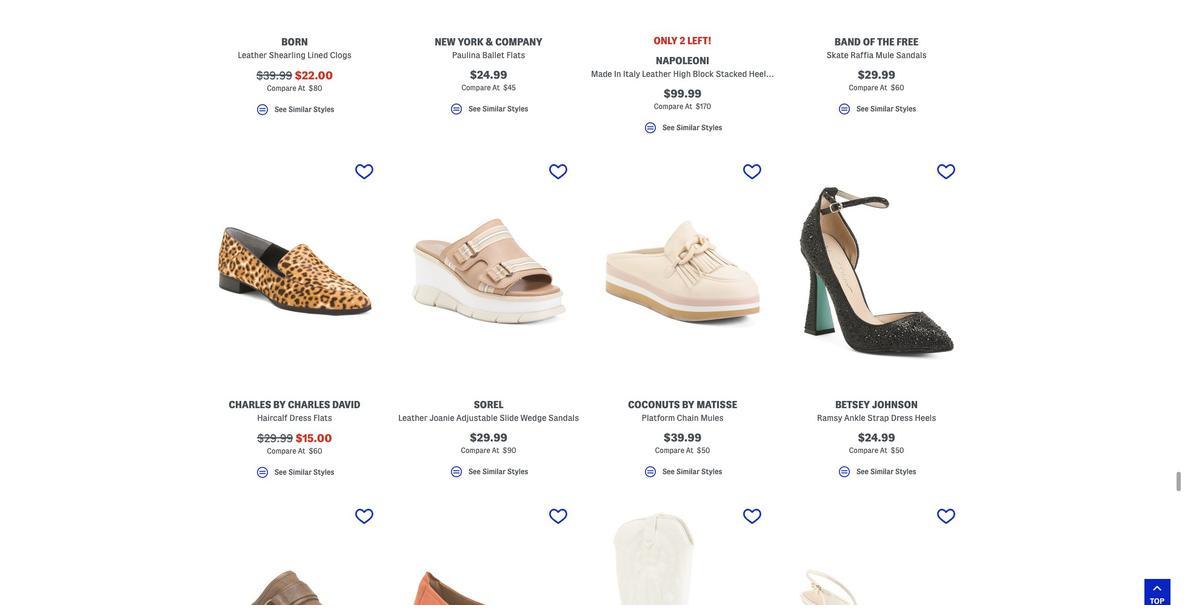Task type: locate. For each thing, give the bounding box(es) containing it.
charles up haircalf
[[229, 400, 271, 410]]

platform chain mules image
[[591, 156, 774, 386]]

flats inside new york & company paulina ballet flats
[[507, 50, 525, 60]]

dress inside betsey johnson ramsy ankle strap dress heels
[[891, 413, 913, 423]]

styles down $29.99 compare at              $60
[[896, 105, 917, 113]]

compare for adjustable
[[461, 447, 490, 455]]

$24.99 for company
[[470, 69, 507, 81]]

styles for see similar styles button under $39.99 compare at              $50
[[702, 468, 722, 476]]

similar
[[482, 105, 506, 113], [871, 105, 894, 113], [288, 106, 312, 114], [677, 124, 700, 132], [482, 468, 506, 476], [677, 468, 700, 476], [871, 468, 894, 476], [288, 469, 312, 477]]

platform
[[642, 413, 675, 423]]

by up haircalf
[[273, 400, 286, 410]]

similar inside born leather shearling lined clogs compare at              $80 element
[[288, 106, 312, 114]]

1 horizontal spatial $60
[[891, 84, 905, 91]]

0 vertical spatial $39.99
[[256, 70, 292, 81]]

similar down $80
[[288, 106, 312, 114]]

leather left joanie
[[398, 413, 428, 423]]

styles for see similar styles button below $39.99 $22.00 compare at              $80
[[313, 106, 334, 114]]

$24.99
[[470, 69, 507, 81], [858, 432, 896, 444]]

the
[[877, 37, 895, 47]]

similar inside sorel leather joanie adjustable slide wedge sandals $29.99 compare at              $90 element
[[482, 468, 506, 476]]

see similar styles inside new york & company paulina ballet flats $24.99 compare at              $45 element
[[469, 105, 528, 113]]

1 vertical spatial $24.99
[[858, 432, 896, 444]]

0 horizontal spatial $29.99
[[257, 433, 293, 444]]

$29.99 compare at              $60
[[849, 69, 905, 91]]

$29.99 compare at              $90
[[461, 432, 517, 455]]

$24.99 inside $24.99 compare at              $50
[[858, 432, 896, 444]]

1 vertical spatial $60
[[309, 447, 322, 455]]

styles down $45
[[507, 105, 528, 113]]

see down $29.99 $15.00 compare at              $60
[[274, 469, 287, 477]]

see inside born leather shearling lined clogs compare at              $80 element
[[274, 106, 287, 114]]

1 vertical spatial flats
[[314, 413, 332, 423]]

born leather shearling lined clogs
[[238, 37, 352, 60]]

$24.99 down strap
[[858, 432, 896, 444]]

1 vertical spatial sandals
[[549, 413, 579, 423]]

similar inside new york & company paulina ballet flats $24.99 compare at              $45 element
[[482, 105, 506, 113]]

styles inside napoleoni made in italy leather high block stacked heel boots $99.99 compare at              $170 element
[[702, 124, 722, 132]]

styles for see similar styles button below $29.99 $15.00 compare at              $60
[[313, 469, 334, 477]]

styles for see similar styles button underneath $24.99 compare at              $45 at the top left of the page
[[507, 105, 528, 113]]

$60 down $15.00
[[309, 447, 322, 455]]

betsey johnson ramsy ankle strap dress heels $24.99 compare at              $50 element
[[785, 156, 968, 485]]

see similar styles button down $39.99 compare at              $50
[[591, 465, 774, 485]]

0 vertical spatial leather
[[238, 50, 267, 60]]

0 horizontal spatial $50
[[697, 447, 710, 455]]

similar down $24.99 compare at              $50
[[871, 468, 894, 476]]

see similar styles button down $99.99 compare at              $170
[[591, 121, 774, 141]]

$24.99 compare at              $50
[[849, 432, 904, 455]]

band of the free skate raffia mule sandals
[[827, 37, 927, 60]]

compare down ankle
[[849, 447, 879, 455]]

left!
[[688, 36, 712, 46]]

$50 down mules
[[697, 447, 710, 455]]

sandals
[[896, 50, 927, 60], [549, 413, 579, 423]]

see inside napoleoni made in italy leather high block stacked heel boots $99.99 compare at              $170 element
[[663, 124, 675, 132]]

compare inside $39.99 compare at              $50
[[655, 447, 685, 455]]

band
[[835, 37, 861, 47]]

free
[[897, 37, 919, 47]]

0 horizontal spatial dress
[[290, 413, 312, 423]]

compare down adjustable
[[461, 447, 490, 455]]

similar down $45
[[482, 105, 506, 113]]

styles inside born leather shearling lined clogs compare at              $80 element
[[313, 106, 334, 114]]

$90
[[503, 447, 517, 455]]

by up chain
[[682, 400, 695, 410]]

similar down $29.99 compare at              $60
[[871, 105, 894, 113]]

haircalf dress flats image
[[203, 156, 386, 386]]

styles for see similar styles button inside the napoleoni made in italy leather high block stacked heel boots $99.99 compare at              $170 element
[[702, 124, 722, 132]]

strap
[[868, 413, 889, 423]]

by inside coconuts by matisse platform chain mules
[[682, 400, 695, 410]]

$29.99 for charles
[[257, 433, 293, 444]]

2 horizontal spatial leather
[[642, 69, 671, 79]]

$24.99 down ballet
[[470, 69, 507, 81]]

see similar styles down $29.99 compare at              $60
[[857, 105, 917, 113]]

similar down $29.99 $15.00 compare at              $60
[[288, 469, 312, 477]]

similar inside coconuts by matisse platform chain mules $39.99 compare at              $50 element
[[677, 468, 700, 476]]

0 vertical spatial flats
[[507, 50, 525, 60]]

flats
[[507, 50, 525, 60], [314, 413, 332, 423]]

see similar styles inside charles by charles david haircalf dress flats compare at              $60 element
[[274, 469, 334, 477]]

$24.99 for ankle
[[858, 432, 896, 444]]

heel
[[749, 69, 766, 79]]

similar for see similar styles button below $29.99 compare at              $90
[[482, 468, 506, 476]]

$29.99
[[858, 69, 896, 81], [470, 432, 508, 444], [257, 433, 293, 444]]

$50
[[697, 447, 710, 455], [891, 447, 904, 455]]

haircalf
[[257, 413, 288, 423]]

$50 down betsey johnson ramsy ankle strap dress heels
[[891, 447, 904, 455]]

leather for $29.99
[[398, 413, 428, 423]]

ankle
[[845, 413, 866, 423]]

skate
[[827, 50, 849, 60]]

$29.99 down adjustable
[[470, 432, 508, 444]]

lined
[[308, 50, 328, 60]]

see similar styles inside napoleoni made in italy leather high block stacked heel boots $99.99 compare at              $170 element
[[663, 124, 722, 132]]

2 horizontal spatial $29.99
[[858, 69, 896, 81]]

1 by from the left
[[273, 400, 286, 410]]

born leather shearling lined clogs compare at              $80 element
[[203, 0, 386, 122]]

see down $99.99 compare at              $170
[[663, 124, 675, 132]]

0 horizontal spatial $24.99
[[470, 69, 507, 81]]

1 horizontal spatial leather
[[398, 413, 428, 423]]

1 horizontal spatial flats
[[507, 50, 525, 60]]

$39.99 down chain
[[664, 432, 702, 444]]

$29.99 inside $29.99 compare at              $60
[[858, 69, 896, 81]]

compare
[[462, 84, 491, 91], [849, 84, 879, 91], [267, 84, 296, 92], [654, 102, 684, 110], [461, 447, 490, 455], [655, 447, 685, 455], [849, 447, 879, 455], [267, 447, 296, 455]]

similar inside betsey johnson ramsy ankle strap dress heels $24.99 compare at              $50 element
[[871, 468, 894, 476]]

0 horizontal spatial flats
[[314, 413, 332, 423]]

compare inside $24.99 compare at              $45
[[462, 84, 491, 91]]

styles inside coconuts by matisse platform chain mules $39.99 compare at              $50 element
[[702, 468, 722, 476]]

$15.00
[[296, 433, 332, 444]]

$29.99 down haircalf
[[257, 433, 293, 444]]

$29.99 inside $29.99 compare at              $90
[[470, 432, 508, 444]]

2 vertical spatial leather
[[398, 413, 428, 423]]

$29.99 down the mule
[[858, 69, 896, 81]]

2 $50 from the left
[[891, 447, 904, 455]]

dress
[[290, 413, 312, 423], [891, 413, 913, 423]]

see for see similar styles button below $29.99 $15.00 compare at              $60
[[274, 469, 287, 477]]

1 horizontal spatial $29.99
[[470, 432, 508, 444]]

sandals inside sorel leather joanie adjustable slide wedge sandals
[[549, 413, 579, 423]]

see similar styles down $24.99 compare at              $50
[[857, 468, 917, 476]]

adjustable
[[457, 413, 498, 423]]

ramsy ankle strap dress heels image
[[785, 156, 968, 386]]

sandals down free
[[896, 50, 927, 60]]

see down $24.99 compare at              $45 at the top left of the page
[[469, 105, 481, 113]]

italy
[[623, 69, 640, 79]]

$24.99 inside $24.99 compare at              $45
[[470, 69, 507, 81]]

heels
[[915, 413, 936, 423]]

1 vertical spatial leather
[[642, 69, 671, 79]]

styles inside new york & company paulina ballet flats $24.99 compare at              $45 element
[[507, 105, 528, 113]]

$22.00
[[295, 70, 333, 81]]

see down $29.99 compare at              $90
[[469, 468, 481, 476]]

styles down $15.00
[[313, 469, 334, 477]]

betsey
[[836, 400, 870, 410]]

$24.99 compare at              $45
[[462, 69, 516, 91]]

styles down $39.99 compare at              $50
[[702, 468, 722, 476]]

by
[[273, 400, 286, 410], [682, 400, 695, 410]]

styles
[[507, 105, 528, 113], [896, 105, 917, 113], [313, 106, 334, 114], [702, 124, 722, 132], [507, 468, 528, 476], [702, 468, 722, 476], [896, 468, 917, 476], [313, 469, 334, 477]]

similar for see similar styles button under $39.99 compare at              $50
[[677, 468, 700, 476]]

top link
[[1145, 580, 1171, 606]]

similar for see similar styles button underneath $24.99 compare at              $45 at the top left of the page
[[482, 105, 506, 113]]

compare inside $24.99 compare at              $50
[[849, 447, 879, 455]]

see inside betsey johnson ramsy ankle strap dress heels $24.99 compare at              $50 element
[[857, 468, 869, 476]]

see inside band of the free skate raffia mule sandals $29.99 compare at              $60 element
[[857, 105, 869, 113]]

styles inside sorel leather joanie adjustable slide wedge sandals $29.99 compare at              $90 element
[[507, 468, 528, 476]]

0 vertical spatial $24.99
[[470, 69, 507, 81]]

see similar styles
[[469, 105, 528, 113], [857, 105, 917, 113], [274, 106, 334, 114], [663, 124, 722, 132], [469, 468, 528, 476], [663, 468, 722, 476], [857, 468, 917, 476], [274, 469, 334, 477]]

see similar styles down $39.99 compare at              $50
[[663, 468, 722, 476]]

compare down raffia at the top right of the page
[[849, 84, 879, 91]]

compare inside $29.99 compare at              $60
[[849, 84, 879, 91]]

see inside new york & company paulina ballet flats $24.99 compare at              $45 element
[[469, 105, 481, 113]]

sandals right wedge
[[549, 413, 579, 423]]

similar for see similar styles button below $39.99 $22.00 compare at              $80
[[288, 106, 312, 114]]

1 horizontal spatial $39.99
[[664, 432, 702, 444]]

1 horizontal spatial sandals
[[896, 50, 927, 60]]

similar down $39.99 compare at              $50
[[677, 468, 700, 476]]

$39.99 $22.00 compare at              $80
[[256, 70, 333, 92]]

see inside sorel leather joanie adjustable slide wedge sandals $29.99 compare at              $90 element
[[469, 468, 481, 476]]

similar down the $170
[[677, 124, 700, 132]]

compare left $45
[[462, 84, 491, 91]]

flats inside charles by charles david haircalf dress flats
[[314, 413, 332, 423]]

styles for see similar styles button underneath $24.99 compare at              $50
[[896, 468, 917, 476]]

see similar styles down the $170
[[663, 124, 722, 132]]

1 horizontal spatial dress
[[891, 413, 913, 423]]

0 horizontal spatial by
[[273, 400, 286, 410]]

styles inside charles by charles david haircalf dress flats compare at              $60 element
[[313, 469, 334, 477]]

leather left shearling
[[238, 50, 267, 60]]

by inside charles by charles david haircalf dress flats
[[273, 400, 286, 410]]

0 horizontal spatial leather
[[238, 50, 267, 60]]

see similar styles down $29.99 $15.00 compare at              $60
[[274, 469, 334, 477]]

see similar styles down $45
[[469, 105, 528, 113]]

charles
[[229, 400, 271, 410], [288, 400, 330, 410]]

$39.99 down shearling
[[256, 70, 292, 81]]

compare inside $99.99 compare at              $170
[[654, 102, 684, 110]]

styles down the $170
[[702, 124, 722, 132]]

2
[[680, 36, 686, 46]]

by for $39.99
[[682, 400, 695, 410]]

0 horizontal spatial sandals
[[549, 413, 579, 423]]

$29.99 inside $29.99 $15.00 compare at              $60
[[257, 433, 293, 444]]

2 by from the left
[[682, 400, 695, 410]]

0 vertical spatial $60
[[891, 84, 905, 91]]

1 horizontal spatial by
[[682, 400, 695, 410]]

see down $39.99 compare at              $50
[[663, 468, 675, 476]]

raffia
[[851, 50, 874, 60]]

compare inside $29.99 compare at              $90
[[461, 447, 490, 455]]

leather inside born leather shearling lined clogs
[[238, 50, 267, 60]]

$50 inside $39.99 compare at              $50
[[697, 447, 710, 455]]

made
[[591, 69, 612, 79]]

1 horizontal spatial $50
[[891, 447, 904, 455]]

dress down johnson
[[891, 413, 913, 423]]

styles inside band of the free skate raffia mule sandals $29.99 compare at              $60 element
[[896, 105, 917, 113]]

see
[[469, 105, 481, 113], [857, 105, 869, 113], [274, 106, 287, 114], [663, 124, 675, 132], [469, 468, 481, 476], [663, 468, 675, 476], [857, 468, 869, 476], [274, 469, 287, 477]]

leather
[[238, 50, 267, 60], [642, 69, 671, 79], [398, 413, 428, 423]]

styles down $24.99 compare at              $50
[[896, 468, 917, 476]]

see inside charles by charles david haircalf dress flats compare at              $60 element
[[274, 469, 287, 477]]

coconuts by matisse platform chain mules $39.99 compare at              $50 element
[[591, 156, 774, 485]]

1 dress from the left
[[290, 413, 312, 423]]

$99.99 compare at              $170
[[654, 88, 711, 110]]

$29.99 for sorel
[[470, 432, 508, 444]]

compare for platform
[[655, 447, 685, 455]]

$50 inside $24.99 compare at              $50
[[891, 447, 904, 455]]

1 horizontal spatial charles
[[288, 400, 330, 410]]

see similar styles button
[[397, 102, 580, 122], [785, 102, 968, 122], [203, 102, 386, 122], [591, 121, 774, 141], [397, 465, 580, 485], [591, 465, 774, 485], [785, 465, 968, 485], [203, 466, 386, 486]]

similar down $90
[[482, 468, 506, 476]]

styles down $80
[[313, 106, 334, 114]]

compare down haircalf
[[267, 447, 296, 455]]

new
[[435, 37, 456, 47]]

1 horizontal spatial $24.99
[[858, 432, 896, 444]]

compare down $99.99
[[654, 102, 684, 110]]

york
[[458, 37, 484, 47]]

dress inside charles by charles david haircalf dress flats
[[290, 413, 312, 423]]

1 vertical spatial $39.99
[[664, 432, 702, 444]]

$99.99
[[664, 88, 702, 99]]

compare for ankle
[[849, 447, 879, 455]]

flats down company
[[507, 50, 525, 60]]

coconuts by matisse platform chain mules
[[628, 400, 737, 423]]

$60
[[891, 84, 905, 91], [309, 447, 322, 455]]

0 vertical spatial sandals
[[896, 50, 927, 60]]

similar inside napoleoni made in italy leather high block stacked heel boots $99.99 compare at              $170 element
[[677, 124, 700, 132]]

$170
[[696, 102, 711, 110]]

$39.99 for compare
[[664, 432, 702, 444]]

see inside coconuts by matisse platform chain mules $39.99 compare at              $50 element
[[663, 468, 675, 476]]

see similar styles down $90
[[469, 468, 528, 476]]

slide
[[500, 413, 519, 423]]

see for see similar styles button underneath $24.99 compare at              $50
[[857, 468, 869, 476]]

boots
[[768, 69, 791, 79]]

sorel leather joanie adjustable slide wedge sandals $29.99 compare at              $90 element
[[397, 156, 580, 485]]

see similar styles button down $29.99 $15.00 compare at              $60
[[203, 466, 386, 486]]

leather right "italy"
[[642, 69, 671, 79]]

similar inside charles by charles david haircalf dress flats compare at              $60 element
[[288, 469, 312, 477]]

made in italy leather high block stacked heel boots image
[[591, 0, 774, 22]]

$39.99 compare at              $50
[[655, 432, 710, 455]]

compare down "platform"
[[655, 447, 685, 455]]

$39.99 inside $39.99 $22.00 compare at              $80
[[256, 70, 292, 81]]

see down $29.99 compare at              $60
[[857, 105, 869, 113]]

$39.99 inside $39.99 compare at              $50
[[664, 432, 702, 444]]

0 horizontal spatial $39.99
[[256, 70, 292, 81]]

see down $39.99 $22.00 compare at              $80
[[274, 106, 287, 114]]

flats up $15.00
[[314, 413, 332, 423]]

born
[[281, 37, 308, 47]]

$80
[[309, 84, 322, 92]]

david
[[332, 400, 361, 410]]

compare down shearling
[[267, 84, 296, 92]]

similar inside band of the free skate raffia mule sandals $29.99 compare at              $60 element
[[871, 105, 894, 113]]

1 $50 from the left
[[697, 447, 710, 455]]

$39.99
[[256, 70, 292, 81], [664, 432, 702, 444]]

see similar styles down $80
[[274, 106, 334, 114]]

styles down $90
[[507, 468, 528, 476]]

leather inside sorel leather joanie adjustable slide wedge sandals
[[398, 413, 428, 423]]

0 horizontal spatial charles
[[229, 400, 271, 410]]

styles inside betsey johnson ramsy ankle strap dress heels $24.99 compare at              $50 element
[[896, 468, 917, 476]]

$60 down the mule
[[891, 84, 905, 91]]

charles up $15.00
[[288, 400, 330, 410]]

sandals inside the band of the free skate raffia mule sandals
[[896, 50, 927, 60]]

0 horizontal spatial $60
[[309, 447, 322, 455]]

top
[[1150, 597, 1165, 606]]

2 dress from the left
[[891, 413, 913, 423]]

joanie
[[430, 413, 455, 423]]

see down $24.99 compare at              $50
[[857, 468, 869, 476]]

dress up $15.00
[[290, 413, 312, 423]]



Task type: describe. For each thing, give the bounding box(es) containing it.
only 2 left!
[[654, 36, 712, 46]]

$50 for $24.99
[[891, 447, 904, 455]]

of
[[863, 37, 875, 47]]

high
[[673, 69, 691, 79]]

$50 for $39.99
[[697, 447, 710, 455]]

in
[[614, 69, 621, 79]]

compare for italy
[[654, 102, 684, 110]]

$39.99 for $22.00
[[256, 70, 292, 81]]

see similar styles inside band of the free skate raffia mule sandals $29.99 compare at              $60 element
[[857, 105, 917, 113]]

compare inside $39.99 $22.00 compare at              $80
[[267, 84, 296, 92]]

coconuts
[[628, 400, 680, 410]]

see similar styles inside betsey johnson ramsy ankle strap dress heels $24.99 compare at              $50 element
[[857, 468, 917, 476]]

compare for free
[[849, 84, 879, 91]]

by for $29.99
[[273, 400, 286, 410]]

see similar styles button inside napoleoni made in italy leather high block stacked heel boots $99.99 compare at              $170 element
[[591, 121, 774, 141]]

similar for see similar styles button underneath $24.99 compare at              $50
[[871, 468, 894, 476]]

dress for $24.99
[[891, 413, 913, 423]]

leather for $39.99
[[238, 50, 267, 60]]

sorel leather joanie adjustable slide wedge sandals
[[398, 400, 579, 423]]

paulina
[[452, 50, 480, 60]]

shearling
[[269, 50, 306, 60]]

similar for see similar styles button below $29.99 $15.00 compare at              $60
[[288, 469, 312, 477]]

charles by charles david haircalf dress flats
[[229, 400, 361, 423]]

leather inside "napoleoni made in italy leather high block stacked heel boots"
[[642, 69, 671, 79]]

ballet
[[482, 50, 505, 60]]

stacked
[[716, 69, 747, 79]]

see similar styles button down $24.99 compare at              $45 at the top left of the page
[[397, 102, 580, 122]]

mule
[[876, 50, 894, 60]]

johnson
[[872, 400, 918, 410]]

block
[[693, 69, 714, 79]]

$29.99 for band
[[858, 69, 896, 81]]

dress for $29.99
[[290, 413, 312, 423]]

only
[[654, 36, 678, 46]]

betsey johnson ramsy ankle strap dress heels
[[817, 400, 936, 423]]

$60 inside $29.99 $15.00 compare at              $60
[[309, 447, 322, 455]]

see similar styles inside coconuts by matisse platform chain mules $39.99 compare at              $50 element
[[663, 468, 722, 476]]

see similar styles button down $29.99 compare at              $90
[[397, 465, 580, 485]]

clogs
[[330, 50, 352, 60]]

compare inside $29.99 $15.00 compare at              $60
[[267, 447, 296, 455]]

see similar styles button down $24.99 compare at              $50
[[785, 465, 968, 485]]

see similar styles button down $29.99 compare at              $60
[[785, 102, 968, 122]]

ramsy
[[817, 413, 843, 423]]

napoleoni
[[656, 56, 710, 66]]

2 charles from the left
[[288, 400, 330, 410]]

$29.99 $15.00 compare at              $60
[[257, 433, 332, 455]]

see for see similar styles button under $39.99 compare at              $50
[[663, 468, 675, 476]]

styles for see similar styles button under $29.99 compare at              $60
[[896, 105, 917, 113]]

see for see similar styles button below $39.99 $22.00 compare at              $80
[[274, 106, 287, 114]]

napoleoni made in italy leather high block stacked heel boots $99.99 compare at              $170 element
[[591, 0, 791, 141]]

similar for see similar styles button inside the napoleoni made in italy leather high block stacked heel boots $99.99 compare at              $170 element
[[677, 124, 700, 132]]

new york & company paulina ballet flats $24.99 compare at              $45 element
[[397, 0, 580, 122]]

leather joanie adjustable slide wedge sandals image
[[397, 156, 580, 386]]

compare for company
[[462, 84, 491, 91]]

company
[[495, 37, 543, 47]]

mules
[[701, 413, 724, 423]]

see similar styles inside born leather shearling lined clogs compare at              $80 element
[[274, 106, 334, 114]]

flats for $24.99
[[507, 50, 525, 60]]

see for see similar styles button below $29.99 compare at              $90
[[469, 468, 481, 476]]

charles by charles david haircalf dress flats compare at              $60 element
[[203, 156, 386, 486]]

flats for $29.99
[[314, 413, 332, 423]]

&
[[486, 37, 493, 47]]

napoleoni made in italy leather high block stacked heel boots
[[591, 56, 791, 79]]

1 charles from the left
[[229, 400, 271, 410]]

chain
[[677, 413, 699, 423]]

sorel
[[474, 400, 504, 410]]

see similar styles button down $39.99 $22.00 compare at              $80
[[203, 102, 386, 122]]

similar for see similar styles button under $29.99 compare at              $60
[[871, 105, 894, 113]]

styles for see similar styles button below $29.99 compare at              $90
[[507, 468, 528, 476]]

see for see similar styles button inside the napoleoni made in italy leather high block stacked heel boots $99.99 compare at              $170 element
[[663, 124, 675, 132]]

$60 inside $29.99 compare at              $60
[[891, 84, 905, 91]]

new york & company paulina ballet flats
[[435, 37, 543, 60]]

wedge
[[521, 413, 547, 423]]

see similar styles inside sorel leather joanie adjustable slide wedge sandals $29.99 compare at              $90 element
[[469, 468, 528, 476]]

band of the free skate raffia mule sandals $29.99 compare at              $60 element
[[785, 0, 968, 122]]

see for see similar styles button under $29.99 compare at              $60
[[857, 105, 869, 113]]

matisse
[[697, 400, 737, 410]]

see for see similar styles button underneath $24.99 compare at              $45 at the top left of the page
[[469, 105, 481, 113]]

$45
[[503, 84, 516, 91]]



Task type: vqa. For each thing, say whether or not it's contained in the screenshot.
1st CHARLES from left
yes



